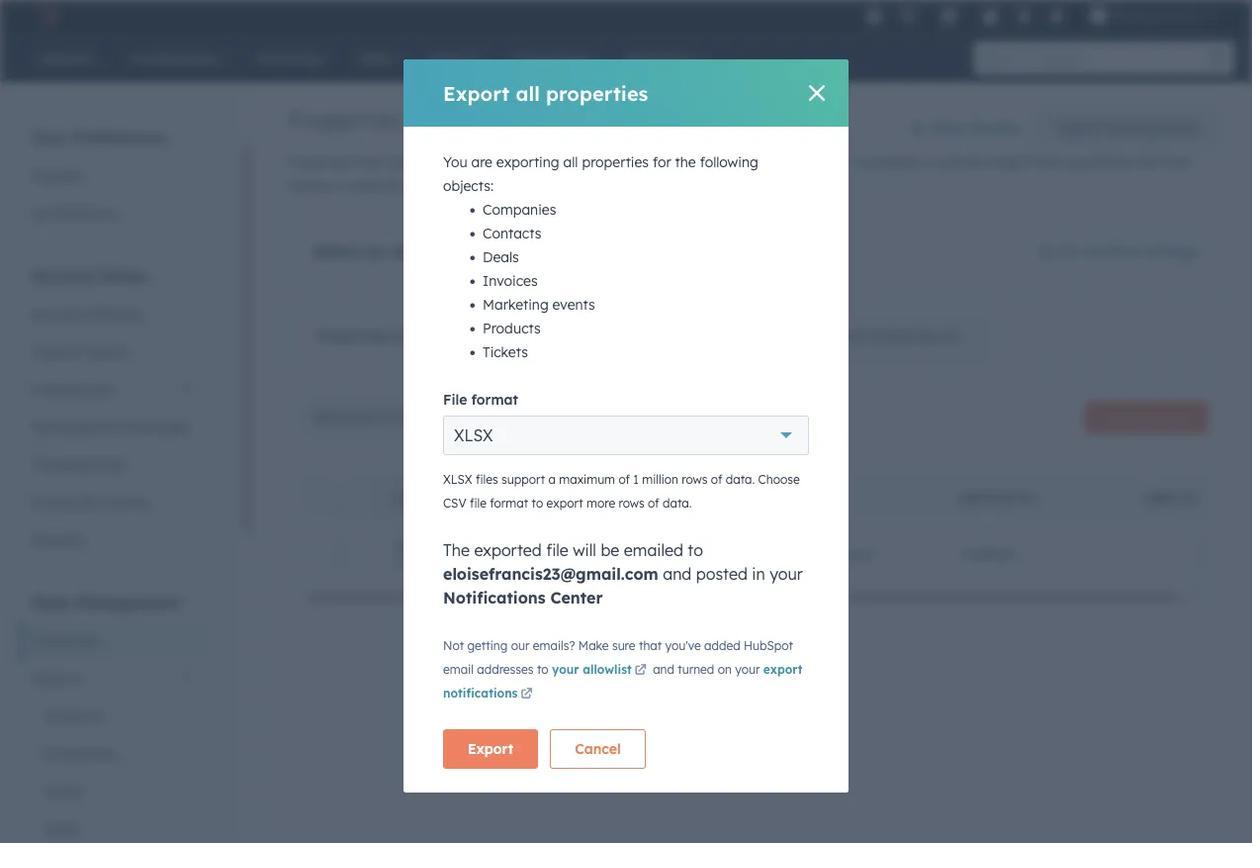 Task type: describe. For each thing, give the bounding box(es) containing it.
or
[[332, 177, 345, 194]]

hubspot inside not getting our emails? make sure that you've added hubspot email addresses to
[[744, 638, 793, 653]]

properties are used to collect and store information about your records in hubspot. for example, a contact might have properties like first name or lead status.
[[288, 153, 1193, 194]]

like
[[1138, 153, 1160, 171]]

account setup
[[32, 266, 146, 285]]

object:
[[390, 241, 443, 261]]

files
[[476, 472, 498, 487]]

security
[[32, 531, 85, 548]]

name inside properties are used to collect and store information about your records in hubspot. for example, a contact might have properties like first name or lead status.
[[288, 177, 328, 194]]

link opens in a new window image inside your allowlist link
[[635, 665, 647, 677]]

eloise francis image
[[1090, 7, 1108, 25]]

not getting our emails? make sure that you've added hubspot email addresses to
[[443, 638, 793, 677]]

picker
[[426, 555, 460, 570]]

& for users
[[72, 343, 82, 360]]

notifications
[[443, 686, 518, 701]]

marketing
[[483, 296, 549, 313]]

all groups button
[[502, 397, 611, 436]]

all field types
[[624, 408, 718, 425]]

defaults
[[89, 305, 143, 323]]

clear input image
[[469, 412, 485, 427]]

more
[[587, 496, 616, 511]]

marketplace downloads link
[[20, 408, 207, 446]]

can
[[1142, 7, 1164, 24]]

data quality
[[932, 119, 1021, 136]]

link opens in a new window image for allowlist
[[635, 662, 647, 680]]

preferences
[[73, 127, 166, 147]]

created
[[960, 491, 1015, 506]]

used in button
[[1114, 474, 1233, 518]]

exporting
[[497, 153, 560, 171]]

choose
[[759, 472, 800, 487]]

setup
[[100, 266, 146, 285]]

properties inside you are exporting all properties for the following objects: companies contacts deals invoices marketing events products tickets
[[582, 153, 649, 171]]

select
[[313, 241, 360, 261]]

vhs can fix it! button
[[1078, 0, 1227, 32]]

search image
[[1211, 51, 1225, 65]]

export all properties dialog
[[404, 59, 849, 793]]

your allowlist
[[552, 662, 632, 677]]

link opens in a new window image for notifications
[[521, 686, 533, 704]]

example,
[[862, 153, 920, 171]]

press to sort. image for created by
[[1040, 490, 1048, 504]]

1 vertical spatial date
[[396, 555, 423, 570]]

an
[[365, 241, 385, 261]]

by
[[1018, 491, 1034, 506]]

for
[[836, 153, 858, 171]]

name button
[[372, 474, 718, 518]]

users & teams link
[[20, 333, 207, 371]]

0 horizontal spatial rows
[[619, 496, 645, 511]]

to inside the exported file will be emailed to eloisefrancis23@gmail.com and posted in your notifications center
[[688, 540, 703, 560]]

in
[[1180, 491, 1195, 506]]

properties up about
[[546, 81, 649, 105]]

go
[[1039, 242, 1059, 260]]

used
[[1144, 491, 1176, 506]]

getting
[[468, 638, 508, 653]]

2 vertical spatial export
[[468, 740, 514, 757]]

the exported file will be emailed to eloisefrancis23@gmail.com and posted in your notifications center
[[443, 540, 803, 608]]

(0)
[[941, 328, 959, 345]]

archived properties (0)
[[810, 328, 959, 345]]

marketplaces button
[[929, 0, 970, 32]]

created by
[[960, 491, 1034, 506]]

center
[[551, 588, 603, 608]]

help image
[[982, 9, 1000, 27]]

notifications image
[[1048, 9, 1066, 27]]

leads
[[44, 782, 83, 800]]

management
[[75, 592, 180, 612]]

contact information
[[742, 545, 874, 562]]

and inside properties are used to collect and store information about your records in hubspot. for example, a contact might have properties like first name or lead status.
[[482, 153, 507, 171]]

store
[[511, 153, 544, 171]]

your allowlist link
[[552, 662, 650, 680]]

became a sales qualified lead date date picker
[[396, 536, 649, 570]]

tracking code
[[32, 456, 125, 473]]

events
[[553, 296, 595, 313]]

upgrade link
[[862, 5, 887, 26]]

all users button
[[745, 397, 843, 438]]

(171)
[[391, 328, 423, 345]]

all for all field types
[[624, 408, 642, 425]]

ascending sort. press to sort descending. image
[[437, 490, 445, 504]]

all users
[[758, 409, 816, 426]]

eloisefrancis23@gmail.com
[[443, 564, 659, 584]]

lead inside the became a sales qualified lead date date picker
[[578, 536, 612, 553]]

companies inside 'link'
[[44, 745, 117, 762]]

it!
[[1186, 7, 1197, 24]]

that
[[639, 638, 662, 653]]

invoices
[[483, 272, 538, 289]]

status.
[[386, 177, 431, 194]]

xlsx for xlsx files support a maximum of 1 million rows of data. choose csv file format to export more rows of data.
[[443, 472, 473, 487]]

in inside the exported file will be emailed to eloisefrancis23@gmail.com and posted in your notifications center
[[752, 564, 766, 584]]

you've
[[666, 638, 701, 653]]

about
[[628, 153, 667, 171]]

contact for contact information
[[742, 545, 794, 562]]

name inside button
[[396, 491, 431, 506]]

tab list containing properties (171)
[[288, 312, 988, 361]]

properties (171) link
[[289, 313, 451, 360]]

account defaults link
[[20, 295, 207, 333]]

create property button
[[1086, 402, 1208, 433]]

companies inside you are exporting all properties for the following objects: companies contacts deals invoices marketing events products tickets
[[483, 201, 556, 218]]

press to sort. element for created by
[[1040, 490, 1048, 507]]

the
[[675, 153, 696, 171]]

create
[[1102, 410, 1140, 425]]

& for privacy
[[83, 493, 93, 511]]

general
[[32, 167, 82, 184]]

contacts link
[[20, 697, 207, 735]]

in inside properties are used to collect and store information about your records in hubspot. for example, a contact might have properties like first name or lead status.
[[756, 153, 768, 171]]

1 vertical spatial information
[[798, 545, 874, 562]]

1 vertical spatial export
[[1059, 119, 1104, 136]]

lead inside properties are used to collect and store information about your records in hubspot. for example, a contact might have properties like first name or lead status.
[[349, 177, 382, 194]]

account setup element
[[20, 265, 207, 559]]

contacts inside data management element
[[44, 707, 102, 724]]

2 horizontal spatial of
[[711, 472, 723, 487]]

support
[[502, 472, 545, 487]]

1 horizontal spatial of
[[648, 496, 660, 511]]

property for conditional
[[558, 328, 615, 345]]

properties inside properties are used to collect and store information about your records in hubspot. for example, a contact might have properties like first name or lead status.
[[288, 153, 355, 171]]

code
[[91, 456, 125, 473]]

records
[[704, 153, 752, 171]]

settings link
[[1012, 5, 1037, 26]]

your right on
[[735, 662, 760, 677]]

on
[[718, 662, 732, 677]]

your inside your allowlist link
[[552, 662, 579, 677]]

1 horizontal spatial date
[[616, 536, 649, 553]]

vhs can fix it! menu
[[860, 0, 1229, 32]]

settings image
[[1015, 8, 1033, 26]]



Task type: locate. For each thing, give the bounding box(es) containing it.
companies up leads
[[44, 745, 117, 762]]

1 vertical spatial all
[[1108, 119, 1125, 136]]

Search search field
[[304, 397, 502, 436]]

file
[[443, 391, 468, 408]]

0 horizontal spatial notifications
[[32, 204, 116, 222]]

export inside export notifications
[[764, 662, 803, 677]]

marketplace
[[32, 418, 113, 435]]

account
[[32, 266, 96, 285], [32, 305, 85, 323]]

Search HubSpot search field
[[975, 42, 1217, 75]]

information down choose
[[798, 545, 874, 562]]

properties up events at the left top of page
[[565, 241, 642, 261]]

date right the will at the bottom left of page
[[616, 536, 649, 553]]

vhs can fix it!
[[1112, 7, 1197, 24]]

contact properties
[[502, 241, 642, 261]]

export all properties inside button
[[1059, 119, 1199, 136]]

all groups
[[515, 408, 585, 425]]

1 horizontal spatial press to sort. image
[[1201, 490, 1209, 504]]

xlsx up csv
[[443, 472, 473, 487]]

hubspot image
[[36, 4, 59, 28]]

notifications link
[[20, 194, 207, 232]]

1 vertical spatial contact
[[742, 545, 794, 562]]

a inside xlsx files support a maximum of 1 million rows of data. choose csv file format to export more rows of data.
[[549, 472, 556, 487]]

and inside the exported file will be emailed to eloisefrancis23@gmail.com and posted in your notifications center
[[663, 564, 692, 584]]

information
[[548, 153, 624, 171], [798, 545, 874, 562]]

upgrade image
[[866, 8, 884, 26]]

0 vertical spatial data
[[932, 119, 966, 136]]

account for account setup
[[32, 266, 96, 285]]

companies link
[[20, 735, 207, 772]]

conditional
[[480, 328, 555, 345]]

privacy
[[32, 493, 80, 511]]

companies down store
[[483, 201, 556, 218]]

and down emailed
[[663, 564, 692, 584]]

file up eloisefrancis23@gmail.com
[[546, 540, 569, 560]]

1 vertical spatial account
[[32, 305, 85, 323]]

2 vertical spatial and
[[653, 662, 675, 677]]

are inside properties are used to collect and store information about your records in hubspot. for example, a contact might have properties like first name or lead status.
[[359, 153, 380, 171]]

0 vertical spatial property
[[558, 328, 615, 345]]

all inside popup button
[[515, 408, 532, 425]]

close image
[[809, 85, 825, 101]]

2 vertical spatial a
[[456, 536, 465, 553]]

0 horizontal spatial export
[[547, 496, 583, 511]]

file
[[470, 496, 487, 511], [546, 540, 569, 560]]

0 horizontal spatial export all properties
[[443, 81, 649, 105]]

property inside tab list
[[558, 328, 615, 345]]

1 horizontal spatial notifications
[[443, 588, 546, 608]]

0 vertical spatial &
[[72, 343, 82, 360]]

all left field
[[624, 408, 642, 425]]

property right create
[[1143, 410, 1191, 425]]

data for data management
[[32, 592, 71, 612]]

2 press to sort. element from the left
[[1201, 490, 1209, 507]]

press to sort. image right "by"
[[1040, 490, 1048, 504]]

properties inside 'link'
[[32, 632, 99, 649]]

your preferences element
[[20, 126, 207, 232]]

1 press to sort. element from the left
[[1040, 490, 1048, 507]]

1 horizontal spatial export
[[764, 662, 803, 677]]

in right posted
[[752, 564, 766, 584]]

deals link
[[20, 810, 207, 843]]

0 vertical spatial date
[[616, 536, 649, 553]]

the
[[443, 540, 470, 560]]

1 are from the left
[[359, 153, 380, 171]]

press to sort. image for used in
[[1201, 490, 1209, 504]]

1 vertical spatial data
[[32, 592, 71, 612]]

export down maximum
[[547, 496, 583, 511]]

0 vertical spatial file
[[470, 496, 487, 511]]

following
[[700, 153, 759, 171]]

all inside you are exporting all properties for the following objects: companies contacts deals invoices marketing events products tickets
[[564, 153, 578, 171]]

0 horizontal spatial are
[[359, 153, 380, 171]]

your right about
[[671, 153, 700, 171]]

data for data quality
[[932, 119, 966, 136]]

1 horizontal spatial lead
[[578, 536, 612, 553]]

cancel
[[575, 740, 621, 757]]

0 vertical spatial a
[[924, 153, 933, 171]]

deals inside data management element
[[44, 820, 80, 837]]

contacts
[[1081, 242, 1141, 260]]

deals down leads
[[44, 820, 80, 837]]

all for all users
[[758, 409, 775, 426]]

and left store
[[482, 153, 507, 171]]

are for properties
[[359, 153, 380, 171]]

create property
[[1102, 410, 1191, 425]]

1 vertical spatial notifications
[[443, 588, 546, 608]]

xlsx for xlsx
[[454, 426, 493, 445]]

0 vertical spatial companies
[[483, 201, 556, 218]]

tab panel
[[288, 360, 1233, 636]]

lead right the "or" at the left top
[[349, 177, 382, 194]]

xlsx inside popup button
[[454, 426, 493, 445]]

rows right million
[[682, 472, 708, 487]]

and turned on your
[[650, 662, 764, 677]]

1 horizontal spatial all
[[564, 153, 578, 171]]

downloads
[[117, 418, 189, 435]]

a right support at the bottom of page
[[549, 472, 556, 487]]

0 horizontal spatial name
[[288, 177, 328, 194]]

archived properties (0) link
[[781, 313, 987, 360]]

data up contact
[[932, 119, 966, 136]]

0 vertical spatial xlsx
[[454, 426, 493, 445]]

2 horizontal spatial all
[[1108, 119, 1125, 136]]

xlsx down file format
[[454, 426, 493, 445]]

export all properties up exporting
[[443, 81, 649, 105]]

data. down million
[[663, 496, 692, 511]]

integrations
[[32, 380, 113, 398]]

0 horizontal spatial all
[[516, 81, 540, 105]]

contact
[[937, 153, 987, 171]]

hubspot.
[[771, 153, 832, 171]]

1 horizontal spatial data
[[932, 119, 966, 136]]

objects
[[32, 669, 82, 687]]

2 horizontal spatial a
[[924, 153, 933, 171]]

export down notifications
[[468, 740, 514, 757]]

contacts
[[483, 225, 542, 242], [44, 707, 102, 724]]

1 press to sort. image from the left
[[1040, 490, 1048, 504]]

all for all groups
[[515, 408, 532, 425]]

security link
[[20, 521, 207, 559]]

export inside xlsx files support a maximum of 1 million rows of data. choose csv file format to export more rows of data.
[[547, 496, 583, 511]]

0 vertical spatial account
[[32, 266, 96, 285]]

contact up 'invoices'
[[502, 241, 561, 261]]

for
[[653, 153, 672, 171]]

ascending sort. press to sort descending. element
[[437, 490, 445, 507]]

1 vertical spatial property
[[1143, 410, 1191, 425]]

0 horizontal spatial hubspot
[[744, 638, 793, 653]]

2 vertical spatial all
[[564, 153, 578, 171]]

press to sort. element inside created by button
[[1040, 490, 1048, 507]]

0 vertical spatial contacts
[[483, 225, 542, 242]]

contacts down objects
[[44, 707, 102, 724]]

deals up 'invoices'
[[483, 248, 519, 266]]

email
[[443, 662, 474, 677]]

export all properties inside dialog
[[443, 81, 649, 105]]

1 vertical spatial &
[[83, 493, 93, 511]]

1 horizontal spatial data.
[[726, 472, 755, 487]]

link opens in a new window image
[[635, 662, 647, 680], [635, 665, 647, 677], [521, 686, 533, 704]]

export up collect on the top left of the page
[[443, 81, 510, 105]]

privacy & consent link
[[20, 483, 207, 521]]

exported
[[474, 540, 542, 560]]

1 horizontal spatial all
[[624, 408, 642, 425]]

your
[[671, 153, 700, 171], [770, 564, 803, 584], [552, 662, 579, 677], [735, 662, 760, 677]]

data.
[[726, 472, 755, 487], [663, 496, 692, 511]]

all left groups
[[515, 408, 532, 425]]

1 vertical spatial file
[[546, 540, 569, 560]]

file format
[[443, 391, 518, 408]]

1 vertical spatial rows
[[619, 496, 645, 511]]

0 vertical spatial export all properties
[[443, 81, 649, 105]]

1 horizontal spatial companies
[[483, 201, 556, 218]]

1 horizontal spatial deals
[[483, 248, 519, 266]]

account defaults
[[32, 305, 143, 323]]

users
[[780, 409, 816, 426]]

properties inside properties are used to collect and store information about your records in hubspot. for example, a contact might have properties like first name or lead status.
[[1068, 153, 1135, 171]]

export button
[[443, 729, 538, 769]]

1 horizontal spatial rows
[[682, 472, 708, 487]]

all left users
[[758, 409, 775, 426]]

a left contact
[[924, 153, 933, 171]]

are right "you"
[[471, 153, 493, 171]]

marketplaces image
[[941, 9, 958, 27]]

0 vertical spatial export
[[443, 81, 510, 105]]

1 vertical spatial contacts
[[44, 707, 102, 724]]

a up picker
[[456, 536, 465, 553]]

are
[[359, 153, 380, 171], [471, 153, 493, 171]]

in right records
[[756, 153, 768, 171]]

press to sort. element
[[1040, 490, 1048, 507], [1201, 490, 1209, 507]]

your down emails?
[[552, 662, 579, 677]]

deals inside you are exporting all properties for the following objects: companies contacts deals invoices marketing events products tickets
[[483, 248, 519, 266]]

a inside the became a sales qualified lead date date picker
[[456, 536, 465, 553]]

0 horizontal spatial date
[[396, 555, 423, 570]]

your inside properties are used to collect and store information about your records in hubspot. for example, a contact might have properties like first name or lead status.
[[671, 153, 700, 171]]

0 horizontal spatial property
[[558, 328, 615, 345]]

name
[[288, 177, 328, 194], [396, 491, 431, 506]]

properties inside button
[[1129, 119, 1199, 136]]

to inside properties are used to collect and store information about your records in hubspot. for example, a contact might have properties like first name or lead status.
[[419, 153, 432, 171]]

tab panel containing all groups
[[288, 360, 1233, 636]]

0 horizontal spatial data.
[[663, 496, 692, 511]]

qualified
[[510, 536, 573, 553]]

0 vertical spatial name
[[288, 177, 328, 194]]

posted
[[696, 564, 748, 584]]

0 vertical spatial format
[[472, 391, 518, 408]]

& right users
[[72, 343, 82, 360]]

notifications up getting
[[443, 588, 546, 608]]

properties up first
[[1129, 119, 1199, 136]]

0 vertical spatial hubspot
[[960, 545, 1018, 562]]

2 press to sort. image from the left
[[1201, 490, 1209, 504]]

0 horizontal spatial companies
[[44, 745, 117, 762]]

your inside the exported file will be emailed to eloisefrancis23@gmail.com and posted in your notifications center
[[770, 564, 803, 584]]

0 vertical spatial rows
[[682, 472, 708, 487]]

properties (171)
[[317, 328, 423, 345]]

used
[[384, 153, 415, 171]]

users & teams
[[32, 343, 128, 360]]

0 vertical spatial contact
[[502, 241, 561, 261]]

lead down more
[[578, 536, 612, 553]]

to up posted
[[688, 540, 703, 560]]

file right csv
[[470, 496, 487, 511]]

data. left choose
[[726, 472, 755, 487]]

0 vertical spatial in
[[756, 153, 768, 171]]

0 horizontal spatial contact
[[502, 241, 561, 261]]

1 horizontal spatial are
[[471, 153, 493, 171]]

1 vertical spatial export all properties
[[1059, 119, 1199, 136]]

to down support at the bottom of page
[[532, 496, 543, 511]]

of
[[619, 472, 630, 487], [711, 472, 723, 487], [648, 496, 660, 511]]

1 horizontal spatial information
[[798, 545, 874, 562]]

you
[[443, 153, 468, 171]]

file inside xlsx files support a maximum of 1 million rows of data. choose csv file format to export more rows of data.
[[470, 496, 487, 511]]

a inside properties are used to collect and store information about your records in hubspot. for example, a contact might have properties like first name or lead status.
[[924, 153, 933, 171]]

export up have
[[1059, 119, 1104, 136]]

1 horizontal spatial contacts
[[483, 225, 542, 242]]

press to sort. element for used in
[[1201, 490, 1209, 507]]

search button
[[1201, 42, 1235, 75]]

link opens in a new window image
[[521, 689, 533, 701]]

properties left "for" on the top of page
[[582, 153, 649, 171]]

are for you
[[471, 153, 493, 171]]

contacts up 'invoices'
[[483, 225, 542, 242]]

0 vertical spatial information
[[548, 153, 624, 171]]

contacts inside you are exporting all properties for the following objects: companies contacts deals invoices marketing events products tickets
[[483, 225, 542, 242]]

1 vertical spatial companies
[[44, 745, 117, 762]]

conditional property logic link
[[451, 313, 677, 360]]

export all properties
[[443, 81, 649, 105], [1059, 119, 1199, 136]]

not
[[443, 638, 464, 653]]

format down support at the bottom of page
[[490, 496, 529, 511]]

all up exporting
[[516, 81, 540, 105]]

0 horizontal spatial lead
[[349, 177, 382, 194]]

format up clear input 'icon' on the left of the page
[[472, 391, 518, 408]]

of left 1
[[619, 472, 630, 487]]

all right exporting
[[564, 153, 578, 171]]

users
[[32, 343, 68, 360]]

are inside you are exporting all properties for the following objects: companies contacts deals invoices marketing events products tickets
[[471, 153, 493, 171]]

might
[[990, 153, 1028, 171]]

1 vertical spatial format
[[490, 496, 529, 511]]

contact
[[502, 241, 561, 261], [742, 545, 794, 562]]

hubspot right the added
[[744, 638, 793, 653]]

export right on
[[764, 662, 803, 677]]

contact up posted
[[742, 545, 794, 562]]

information inside properties are used to collect and store information about your records in hubspot. for example, a contact might have properties like first name or lead status.
[[548, 153, 624, 171]]

0 vertical spatial data.
[[726, 472, 755, 487]]

press to sort. image right in
[[1201, 490, 1209, 504]]

name left ascending sort. press to sort descending. element
[[396, 491, 431, 506]]

leads link
[[20, 772, 207, 810]]

property inside button
[[1143, 410, 1191, 425]]

property for create
[[1143, 410, 1191, 425]]

date down became
[[396, 555, 423, 570]]

all down search hubspot search box
[[1108, 119, 1125, 136]]

link opens in a new window image inside export notifications link
[[521, 686, 533, 704]]

xlsx files support a maximum of 1 million rows of data. choose csv file format to export more rows of data.
[[443, 472, 800, 511]]

fix
[[1167, 7, 1183, 24]]

to right the used
[[419, 153, 432, 171]]

products
[[483, 320, 541, 337]]

1 horizontal spatial press to sort. element
[[1201, 490, 1209, 507]]

press to sort. element right "by"
[[1040, 490, 1048, 507]]

1 vertical spatial hubspot
[[744, 638, 793, 653]]

0 horizontal spatial press to sort. element
[[1040, 490, 1048, 507]]

contact for contact properties
[[502, 241, 561, 261]]

are left the used
[[359, 153, 380, 171]]

tab list
[[288, 312, 988, 361]]

vhs
[[1112, 7, 1138, 24]]

notifications down general
[[32, 204, 116, 222]]

0 horizontal spatial contacts
[[44, 707, 102, 724]]

1 horizontal spatial hubspot
[[960, 545, 1018, 562]]

our
[[511, 638, 530, 653]]

and down that
[[653, 662, 675, 677]]

account up users
[[32, 305, 85, 323]]

format inside xlsx files support a maximum of 1 million rows of data. choose csv file format to export more rows of data.
[[490, 496, 529, 511]]

1
[[634, 472, 639, 487]]

calling icon image
[[899, 8, 917, 25]]

tracking code link
[[20, 446, 207, 483]]

to inside not getting our emails? make sure that you've added hubspot email addresses to
[[537, 662, 549, 677]]

0 vertical spatial all
[[516, 81, 540, 105]]

to down emails?
[[537, 662, 549, 677]]

property
[[558, 328, 615, 345], [1143, 410, 1191, 425]]

0 vertical spatial notifications
[[32, 204, 116, 222]]

file inside the exported file will be emailed to eloisefrancis23@gmail.com and posted in your notifications center
[[546, 540, 569, 560]]

all inside button
[[1108, 119, 1125, 136]]

privacy & consent
[[32, 493, 151, 511]]

1 horizontal spatial name
[[396, 491, 431, 506]]

1 vertical spatial xlsx
[[443, 472, 473, 487]]

press to sort. image
[[1040, 490, 1048, 504], [1201, 490, 1209, 504]]

properties
[[546, 81, 649, 105], [1129, 119, 1199, 136], [582, 153, 649, 171], [1068, 153, 1135, 171], [565, 241, 642, 261]]

created by button
[[936, 474, 1114, 518]]

data management element
[[20, 591, 207, 843]]

1 vertical spatial a
[[549, 472, 556, 487]]

properties inside popup button
[[565, 241, 642, 261]]

0 vertical spatial export
[[547, 496, 583, 511]]

notifications inside the exported file will be emailed to eloisefrancis23@gmail.com and posted in your notifications center
[[443, 588, 546, 608]]

data down security
[[32, 592, 71, 612]]

1 vertical spatial deals
[[44, 820, 80, 837]]

account up account defaults in the left top of the page
[[32, 266, 96, 285]]

of down million
[[648, 496, 660, 511]]

became
[[396, 536, 451, 553]]

2 horizontal spatial all
[[758, 409, 775, 426]]

consent
[[97, 493, 151, 511]]

account for account defaults
[[32, 305, 85, 323]]

name left the "or" at the left top
[[288, 177, 328, 194]]

0 horizontal spatial &
[[72, 343, 82, 360]]

notifications
[[32, 204, 116, 222], [443, 588, 546, 608]]

press to sort. image inside used in button
[[1201, 490, 1209, 504]]

of right million
[[711, 472, 723, 487]]

1 vertical spatial lead
[[578, 536, 612, 553]]

data inside button
[[932, 119, 966, 136]]

& right privacy
[[83, 493, 93, 511]]

added
[[705, 638, 741, 653]]

integrations button
[[20, 371, 207, 408]]

teams
[[86, 343, 128, 360]]

0 horizontal spatial data
[[32, 592, 71, 612]]

0 horizontal spatial information
[[548, 153, 624, 171]]

properties link
[[20, 622, 207, 660]]

press to sort. element right in
[[1201, 490, 1209, 507]]

types
[[681, 408, 718, 425]]

1 vertical spatial export
[[764, 662, 803, 677]]

1 vertical spatial name
[[396, 491, 431, 506]]

0 horizontal spatial file
[[470, 496, 487, 511]]

contact inside popup button
[[502, 241, 561, 261]]

to right go
[[1063, 242, 1077, 260]]

2 account from the top
[[32, 305, 85, 323]]

1 horizontal spatial contact
[[742, 545, 794, 562]]

properties down export all properties button
[[1068, 153, 1135, 171]]

1 horizontal spatial &
[[83, 493, 93, 511]]

account inside "link"
[[32, 305, 85, 323]]

export all properties up like
[[1059, 119, 1199, 136]]

0 horizontal spatial all
[[515, 408, 532, 425]]

1 account from the top
[[32, 266, 96, 285]]

notifications inside your preferences element
[[32, 204, 116, 222]]

1 vertical spatial and
[[663, 564, 692, 584]]

1 vertical spatial in
[[752, 564, 766, 584]]

0 horizontal spatial of
[[619, 472, 630, 487]]

conditional property logic
[[480, 328, 650, 345]]

0 vertical spatial and
[[482, 153, 507, 171]]

press to sort. element inside used in button
[[1201, 490, 1209, 507]]

your down contact information at the right of page
[[770, 564, 803, 584]]

property down events at the left top of page
[[558, 328, 615, 345]]

2 are from the left
[[471, 153, 493, 171]]

0 horizontal spatial press to sort. image
[[1040, 490, 1048, 504]]

hubspot down created
[[960, 545, 1018, 562]]

press to sort. image inside created by button
[[1040, 490, 1048, 504]]

deals
[[483, 248, 519, 266], [44, 820, 80, 837]]

to inside xlsx files support a maximum of 1 million rows of data. choose csv file format to export more rows of data.
[[532, 496, 543, 511]]

1 horizontal spatial a
[[549, 472, 556, 487]]

rows down 1
[[619, 496, 645, 511]]

information right store
[[548, 153, 624, 171]]

xlsx inside xlsx files support a maximum of 1 million rows of data. choose csv file format to export more rows of data.
[[443, 472, 473, 487]]

will
[[573, 540, 597, 560]]



Task type: vqa. For each thing, say whether or not it's contained in the screenshot.
Last Booked Meeting Date BUTTON
no



